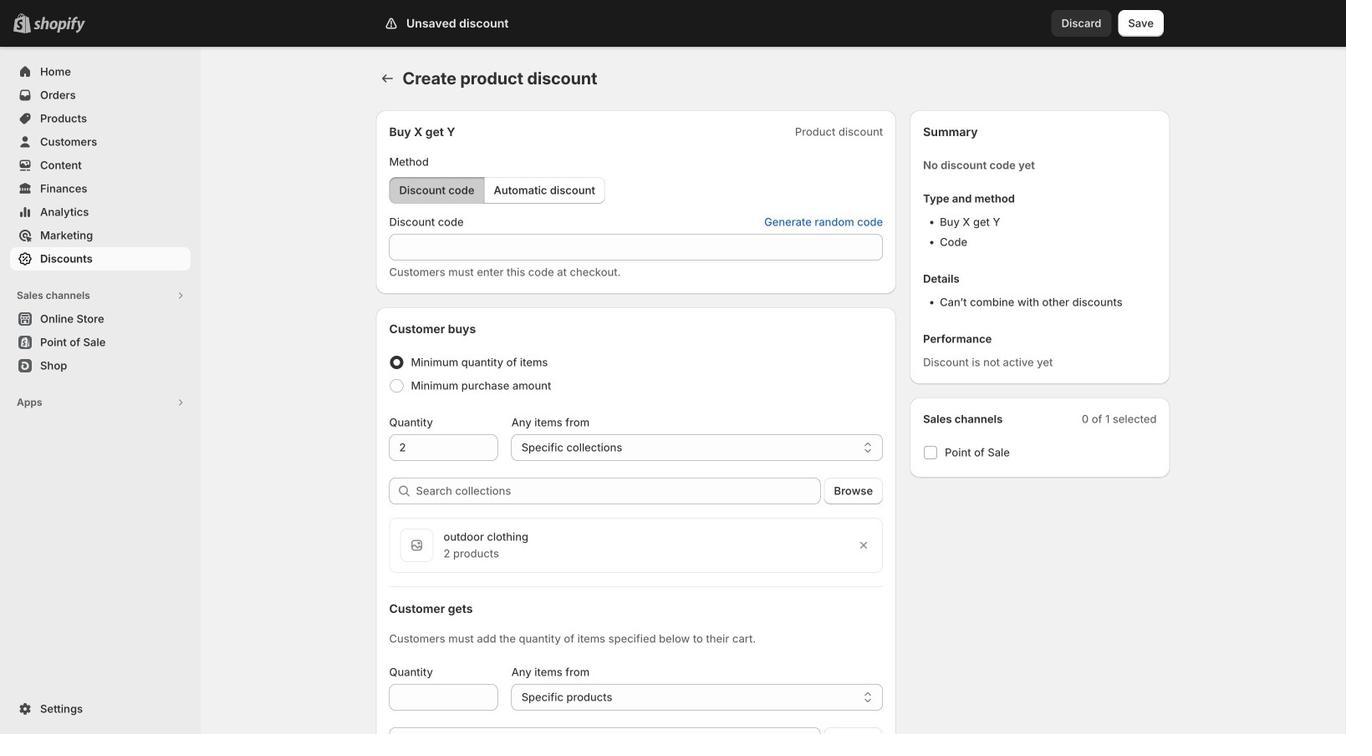 Task type: describe. For each thing, give the bounding box(es) containing it.
shopify image
[[33, 17, 85, 33]]

Search products text field
[[416, 728, 821, 735]]



Task type: vqa. For each thing, say whether or not it's contained in the screenshot.
the my store image
no



Task type: locate. For each thing, give the bounding box(es) containing it.
Search collections text field
[[416, 478, 821, 505]]

None text field
[[389, 435, 498, 462], [389, 685, 498, 711], [389, 435, 498, 462], [389, 685, 498, 711]]

None text field
[[389, 234, 883, 261]]



